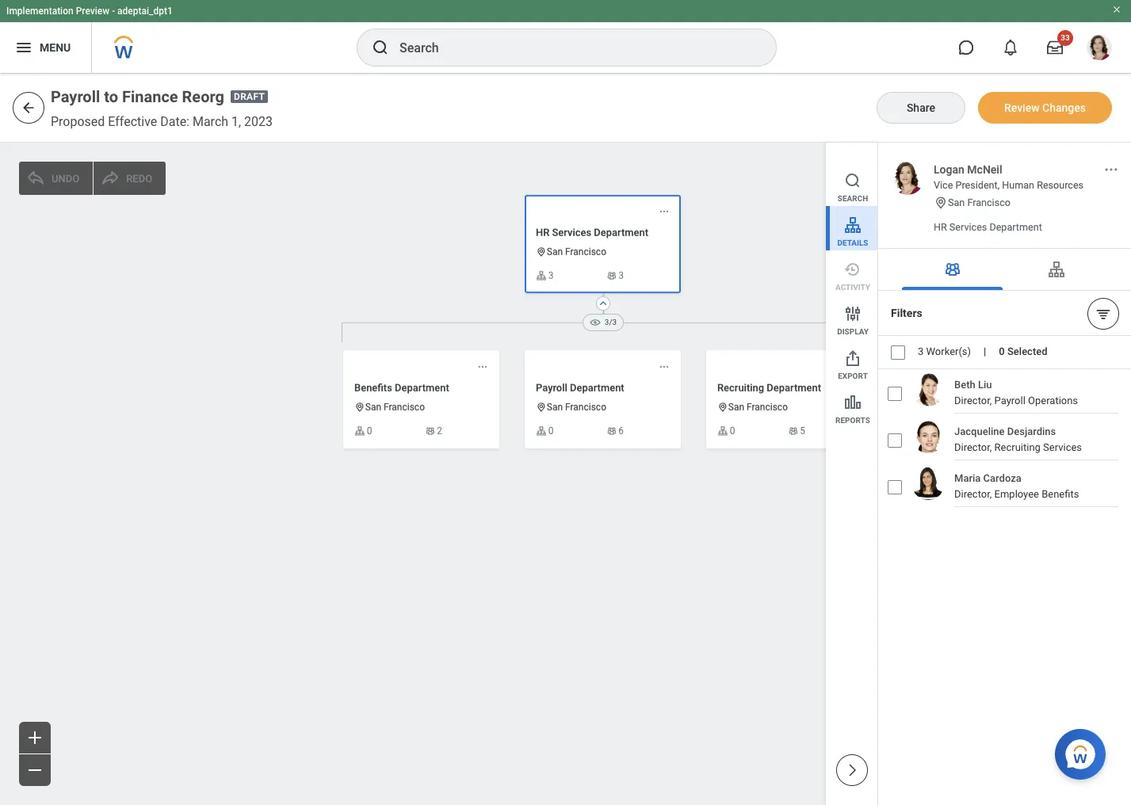 Task type: locate. For each thing, give the bounding box(es) containing it.
1 horizontal spatial recruiting
[[995, 442, 1041, 454]]

contact card matrix manager image
[[943, 260, 962, 279], [606, 270, 617, 281]]

0 horizontal spatial location image
[[354, 402, 365, 413]]

2 horizontal spatial contact card matrix manager image
[[788, 426, 799, 437]]

0 down benefits department
[[367, 426, 372, 437]]

beth
[[955, 379, 976, 391]]

san francisco
[[948, 196, 1011, 208], [547, 247, 607, 258], [365, 402, 425, 413], [547, 402, 607, 413], [729, 402, 788, 413]]

plus image
[[25, 729, 44, 748]]

profile logan mcneil image
[[1087, 35, 1113, 63]]

undo button
[[19, 162, 93, 195]]

contact card matrix manager image for benefits department
[[425, 426, 436, 437]]

2 contact card matrix manager image from the left
[[606, 426, 617, 437]]

benefits
[[354, 382, 392, 394], [1042, 488, 1080, 500]]

0 horizontal spatial hr
[[536, 227, 550, 238]]

1 horizontal spatial contact card matrix manager image
[[606, 426, 617, 437]]

3 contact card matrix manager image from the left
[[788, 426, 799, 437]]

director, for jacqueline
[[955, 442, 992, 454]]

director,
[[955, 395, 992, 407], [955, 442, 992, 454], [955, 488, 992, 500]]

implementation preview -   adeptai_dpt1
[[6, 6, 173, 17]]

contact card matrix manager image left 2
[[425, 426, 436, 437]]

hr services department up "chevron up small" icon
[[536, 227, 649, 238]]

1 vertical spatial payroll
[[536, 382, 568, 394]]

org chart image for hr services department
[[536, 270, 547, 281]]

san francisco down payroll department
[[547, 402, 607, 413]]

1 vertical spatial director,
[[955, 442, 992, 454]]

3
[[549, 270, 554, 281], [619, 270, 624, 281], [918, 346, 924, 358]]

francisco down payroll department
[[565, 402, 607, 413]]

org chart image for payroll department
[[536, 426, 547, 437]]

2 horizontal spatial services
[[1044, 442, 1082, 454]]

department up 6
[[570, 382, 625, 394]]

location image down 'recruiting department'
[[718, 402, 729, 413]]

location image for vice president, human resources
[[934, 196, 948, 210]]

related actions image for payroll department
[[659, 362, 670, 373]]

0 horizontal spatial benefits
[[354, 382, 392, 394]]

francisco for payroll department
[[565, 402, 607, 413]]

logan
[[934, 163, 965, 176]]

3 worker(s)
[[918, 346, 971, 358]]

1 org chart image from the left
[[354, 426, 365, 437]]

contact card matrix manager image left 5
[[788, 426, 799, 437]]

department down "human"
[[990, 221, 1043, 233]]

related actions image
[[478, 362, 488, 373]]

san for payroll department
[[547, 402, 563, 413]]

org chart image
[[1047, 260, 1066, 279], [536, 270, 547, 281], [536, 426, 547, 437]]

0 for recruiting department
[[730, 426, 736, 437]]

francisco down 'recruiting department'
[[747, 402, 788, 413]]

1 vertical spatial location image
[[536, 247, 547, 258]]

org chart image down 'recruiting department'
[[718, 426, 729, 437]]

director, inside maria cardoza director, employee benefits
[[955, 488, 992, 500]]

benefits inside maria cardoza director, employee benefits
[[1042, 488, 1080, 500]]

francisco down benefits department
[[384, 402, 425, 413]]

2 location image from the left
[[718, 402, 729, 413]]

payroll department
[[536, 382, 625, 394]]

contact card matrix manager image
[[425, 426, 436, 437], [606, 426, 617, 437], [788, 426, 799, 437]]

san francisco down the president,
[[948, 196, 1011, 208]]

march
[[193, 114, 228, 129]]

tab list
[[879, 249, 1132, 291]]

1 horizontal spatial location image
[[718, 402, 729, 413]]

2 vertical spatial payroll
[[995, 395, 1026, 407]]

contact card matrix manager image for payroll department
[[606, 426, 617, 437]]

1 horizontal spatial services
[[950, 221, 987, 233]]

contact card matrix manager image left 6
[[606, 426, 617, 437]]

francisco
[[968, 196, 1011, 208], [565, 247, 607, 258], [384, 402, 425, 413], [565, 402, 607, 413], [747, 402, 788, 413]]

francisco down the president,
[[968, 196, 1011, 208]]

0 for payroll department
[[549, 426, 554, 437]]

org chart image down benefits department
[[354, 426, 365, 437]]

jacqueline
[[955, 426, 1005, 438]]

francisco for benefits department
[[384, 402, 425, 413]]

services
[[950, 221, 987, 233], [552, 227, 592, 238], [1044, 442, 1082, 454]]

director, down maria
[[955, 488, 992, 500]]

related actions image for recruiting department
[[841, 362, 852, 373]]

location image
[[934, 196, 948, 210], [536, 247, 547, 258], [354, 402, 365, 413]]

san francisco up "chevron up small" icon
[[547, 247, 607, 258]]

hr
[[934, 221, 947, 233], [536, 227, 550, 238]]

0 horizontal spatial payroll
[[51, 87, 100, 106]]

location image down payroll department
[[536, 402, 547, 413]]

proposed effective date: march 1, 2023
[[51, 114, 273, 129]]

director, down beth
[[955, 395, 992, 407]]

search
[[838, 194, 868, 203]]

2 horizontal spatial 3
[[918, 346, 924, 358]]

2 director, from the top
[[955, 442, 992, 454]]

2 horizontal spatial location image
[[934, 196, 948, 210]]

0 horizontal spatial contact card matrix manager image
[[425, 426, 436, 437]]

2 vertical spatial director,
[[955, 488, 992, 500]]

date:
[[160, 114, 190, 129]]

filters
[[891, 307, 923, 320]]

1 horizontal spatial hr
[[934, 221, 947, 233]]

francisco for vice president, human resources
[[968, 196, 1011, 208]]

0 down 'recruiting department'
[[730, 426, 736, 437]]

director, inside jacqueline desjardins director, recruiting services
[[955, 442, 992, 454]]

related actions image
[[1104, 162, 1120, 178], [659, 206, 670, 217], [659, 362, 670, 373], [841, 362, 852, 373]]

president,
[[956, 179, 1000, 191]]

to
[[104, 87, 118, 106]]

hr services department
[[934, 221, 1043, 233], [536, 227, 649, 238]]

export
[[838, 372, 868, 381]]

1 vertical spatial benefits
[[1042, 488, 1080, 500]]

director, for beth
[[955, 395, 992, 407]]

1 horizontal spatial benefits
[[1042, 488, 1080, 500]]

recruiting
[[718, 382, 764, 394], [995, 442, 1041, 454]]

0 horizontal spatial location image
[[536, 402, 547, 413]]

1 director, from the top
[[955, 395, 992, 407]]

director, inside beth liu director, payroll operations
[[955, 395, 992, 407]]

location image for payroll department
[[536, 402, 547, 413]]

francisco up "chevron up small" icon
[[565, 247, 607, 258]]

draft
[[234, 92, 265, 103]]

logan mcneil vice president, human resources
[[934, 163, 1084, 191]]

5
[[800, 426, 806, 437]]

undo r image
[[101, 169, 120, 188]]

2 vertical spatial location image
[[354, 402, 365, 413]]

1,
[[232, 114, 241, 129]]

director, down jacqueline
[[955, 442, 992, 454]]

san francisco down benefits department
[[365, 402, 425, 413]]

adeptai_dpt1
[[117, 6, 173, 17]]

services inside jacqueline desjardins director, recruiting services
[[1044, 442, 1082, 454]]

1 horizontal spatial location image
[[536, 247, 547, 258]]

1 vertical spatial recruiting
[[995, 442, 1041, 454]]

maria
[[955, 473, 981, 484]]

0 vertical spatial director,
[[955, 395, 992, 407]]

1 horizontal spatial payroll
[[536, 382, 568, 394]]

1 location image from the left
[[536, 402, 547, 413]]

effective
[[108, 114, 157, 129]]

close environment banner image
[[1113, 5, 1122, 14]]

2 horizontal spatial payroll
[[995, 395, 1026, 407]]

department up 2
[[395, 382, 449, 394]]

0 down payroll department
[[549, 426, 554, 437]]

maria cardoza director, employee benefits
[[955, 473, 1080, 500]]

org chart image
[[354, 426, 365, 437], [718, 426, 729, 437]]

org chart image for benefits
[[354, 426, 365, 437]]

0 vertical spatial payroll
[[51, 87, 100, 106]]

redo
[[126, 172, 152, 184]]

0 vertical spatial recruiting
[[718, 382, 764, 394]]

san
[[948, 196, 965, 208], [547, 247, 563, 258], [365, 402, 381, 413], [547, 402, 563, 413], [729, 402, 745, 413]]

redo button
[[94, 162, 166, 195]]

liu
[[978, 379, 992, 391]]

0 vertical spatial location image
[[934, 196, 948, 210]]

0
[[999, 346, 1005, 358], [367, 426, 372, 437], [549, 426, 554, 437], [730, 426, 736, 437]]

1 contact card matrix manager image from the left
[[425, 426, 436, 437]]

selected
[[1008, 346, 1048, 358]]

director, for maria
[[955, 488, 992, 500]]

department
[[990, 221, 1043, 233], [594, 227, 649, 238], [395, 382, 449, 394], [570, 382, 625, 394], [767, 382, 821, 394]]

hr services department down the president,
[[934, 221, 1043, 233]]

share button
[[877, 92, 966, 124]]

arrow left image
[[21, 100, 36, 116]]

payroll
[[51, 87, 100, 106], [536, 382, 568, 394], [995, 395, 1026, 407]]

menu
[[826, 143, 878, 428]]

2 org chart image from the left
[[718, 426, 729, 437]]

menu
[[40, 41, 71, 54]]

3 director, from the top
[[955, 488, 992, 500]]

location image
[[536, 402, 547, 413], [718, 402, 729, 413]]

reorg
[[182, 87, 224, 106]]

undo
[[52, 172, 79, 184]]

vice
[[934, 179, 953, 191]]

department up 5
[[767, 382, 821, 394]]

0 horizontal spatial recruiting
[[718, 382, 764, 394]]

preview
[[76, 6, 110, 17]]

department for benefits department
[[395, 382, 449, 394]]

san francisco down 'recruiting department'
[[729, 402, 788, 413]]

0 horizontal spatial org chart image
[[354, 426, 365, 437]]

employee
[[995, 488, 1040, 500]]

visible image
[[589, 316, 602, 329]]

1 horizontal spatial org chart image
[[718, 426, 729, 437]]



Task type: vqa. For each thing, say whether or not it's contained in the screenshot.
Delegations
no



Task type: describe. For each thing, give the bounding box(es) containing it.
review
[[1005, 101, 1040, 114]]

payroll inside beth liu director, payroll operations
[[995, 395, 1026, 407]]

changes
[[1043, 101, 1086, 114]]

33
[[1061, 33, 1070, 42]]

undo l image
[[26, 169, 45, 188]]

1 horizontal spatial hr services department
[[934, 221, 1043, 233]]

san francisco for recruiting department
[[729, 402, 788, 413]]

benefits department
[[354, 382, 449, 394]]

3/3
[[605, 318, 617, 327]]

review changes
[[1005, 101, 1086, 114]]

2
[[437, 426, 443, 437]]

0 vertical spatial benefits
[[354, 382, 392, 394]]

payroll to finance reorg
[[51, 87, 224, 106]]

resources
[[1037, 179, 1084, 191]]

0 selected
[[999, 346, 1048, 358]]

worker(s)
[[927, 346, 971, 358]]

share
[[907, 101, 936, 114]]

department up "chevron up small" icon
[[594, 227, 649, 238]]

mcneil
[[968, 163, 1003, 176]]

human
[[1002, 179, 1035, 191]]

beth liu director, payroll operations
[[955, 379, 1078, 407]]

jacqueline desjardins director, recruiting services
[[955, 426, 1082, 454]]

-
[[112, 6, 115, 17]]

0 right the |
[[999, 346, 1005, 358]]

recruiting department
[[718, 382, 821, 394]]

san for hr services department
[[547, 247, 563, 258]]

0 for benefits department
[[367, 426, 372, 437]]

activity
[[836, 283, 871, 292]]

san for benefits department
[[365, 402, 381, 413]]

1 horizontal spatial contact card matrix manager image
[[943, 260, 962, 279]]

notifications large image
[[1003, 40, 1019, 56]]

display
[[837, 327, 869, 336]]

menu button
[[0, 22, 91, 73]]

33 button
[[1038, 30, 1074, 65]]

0 horizontal spatial services
[[552, 227, 592, 238]]

chevron up small image
[[597, 297, 610, 310]]

6
[[619, 426, 624, 437]]

justify image
[[14, 38, 33, 57]]

1 horizontal spatial 3
[[619, 270, 624, 281]]

0 horizontal spatial hr services department
[[536, 227, 649, 238]]

Search Workday  search field
[[400, 30, 744, 65]]

chevron right image
[[844, 763, 860, 779]]

san for vice president, human resources
[[948, 196, 965, 208]]

implementation
[[6, 6, 73, 17]]

payroll for payroll department
[[536, 382, 568, 394]]

inbox large image
[[1047, 40, 1063, 56]]

minus image
[[25, 761, 44, 780]]

contact card matrix manager image for recruiting department
[[788, 426, 799, 437]]

department for payroll department
[[570, 382, 625, 394]]

payroll for payroll to finance reorg
[[51, 87, 100, 106]]

details
[[838, 239, 869, 247]]

department for recruiting department
[[767, 382, 821, 394]]

desjardins
[[1008, 426, 1056, 438]]

0 horizontal spatial 3
[[549, 270, 554, 281]]

reports
[[836, 416, 871, 425]]

san francisco for payroll department
[[547, 402, 607, 413]]

cardoza
[[984, 473, 1022, 484]]

location image for benefits department
[[354, 402, 365, 413]]

finance
[[122, 87, 178, 106]]

|
[[984, 346, 987, 358]]

menu banner
[[0, 0, 1132, 73]]

2023
[[244, 114, 273, 129]]

location image for hr services department
[[536, 247, 547, 258]]

francisco for recruiting department
[[747, 402, 788, 413]]

filter image
[[1096, 306, 1112, 322]]

location image for recruiting department
[[718, 402, 729, 413]]

recruiting inside jacqueline desjardins director, recruiting services
[[995, 442, 1041, 454]]

review changes button
[[978, 92, 1113, 124]]

francisco for hr services department
[[565, 247, 607, 258]]

proposed
[[51, 114, 105, 129]]

san francisco for benefits department
[[365, 402, 425, 413]]

san for recruiting department
[[729, 402, 745, 413]]

san francisco for hr services department
[[547, 247, 607, 258]]

san francisco for vice president, human resources
[[948, 196, 1011, 208]]

org chart image for recruiting
[[718, 426, 729, 437]]

menu containing search
[[826, 143, 878, 428]]

related actions image for hr services department
[[659, 206, 670, 217]]

operations
[[1028, 395, 1078, 407]]

0 horizontal spatial contact card matrix manager image
[[606, 270, 617, 281]]

search image
[[371, 38, 390, 57]]



